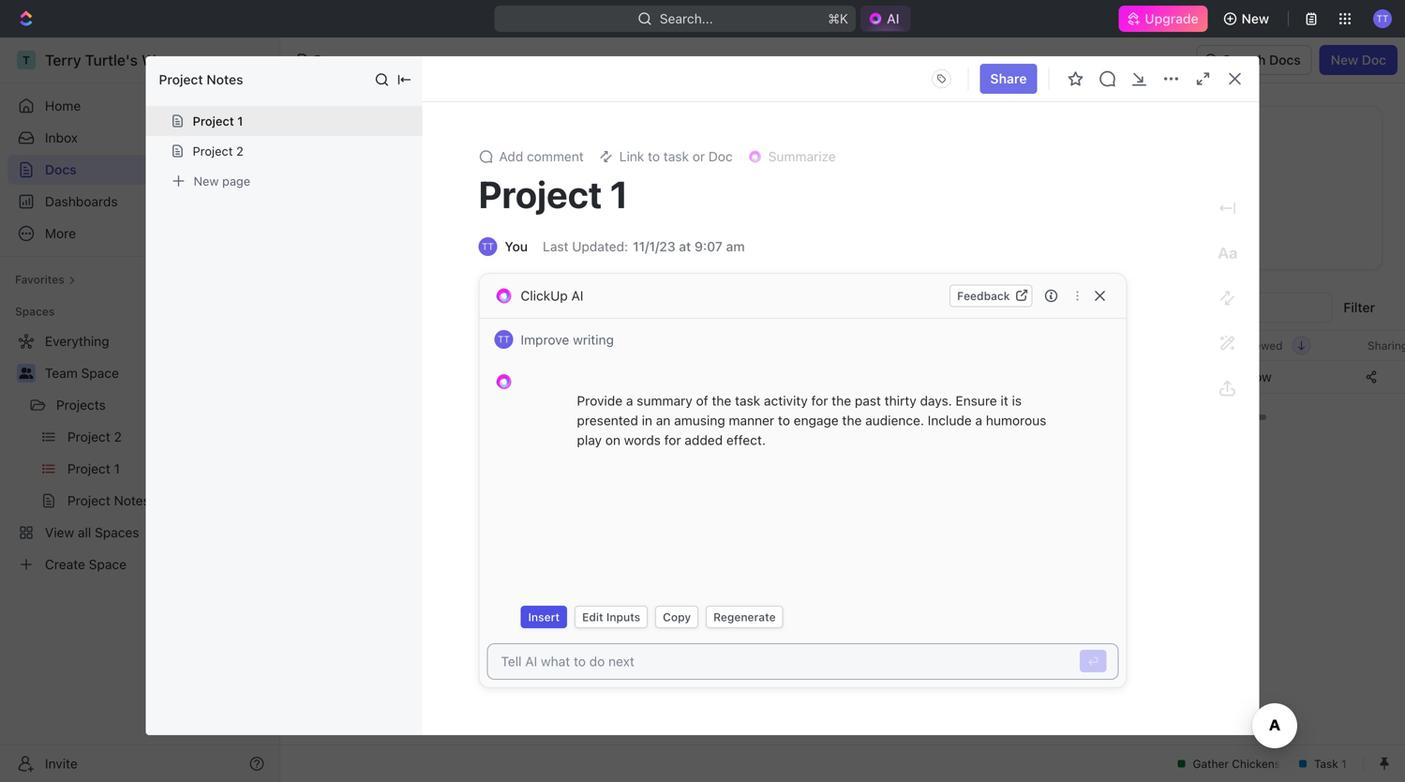 Task type: vqa. For each thing, say whether or not it's contained in the screenshot.
Regenerate "Button"
yes



Task type: locate. For each thing, give the bounding box(es) containing it.
2 vertical spatial tt
[[498, 334, 510, 345]]

1 vertical spatial notes
[[395, 369, 431, 385]]

insert button
[[521, 606, 567, 628]]

2 horizontal spatial docs
[[1270, 52, 1301, 68]]

1 horizontal spatial a
[[976, 413, 983, 428]]

ai inside button
[[887, 11, 900, 26]]

row up engage
[[303, 358, 1406, 396]]

ai right clickup
[[572, 288, 584, 303]]

1 date from the left
[[1068, 339, 1093, 352]]

2 column header from the left
[[652, 330, 839, 361]]

column header
[[303, 330, 324, 361], [652, 330, 839, 361], [839, 330, 1057, 361]]

to down activity
[[778, 413, 791, 428]]

0 horizontal spatial new
[[194, 174, 219, 188]]

new
[[1242, 11, 1270, 26], [1331, 52, 1359, 68], [194, 174, 219, 188]]

0 vertical spatial 1
[[237, 114, 243, 128]]

invite
[[45, 756, 78, 771]]

for up engage
[[812, 393, 829, 408]]

row containing date updated
[[303, 330, 1406, 361]]

notes up project 2
[[207, 72, 243, 87]]

1 vertical spatial ai
[[572, 288, 584, 303]]

task left or at the top of page
[[664, 149, 689, 164]]

0 horizontal spatial doc
[[709, 149, 733, 164]]

provide
[[577, 393, 623, 408]]

project notes
[[159, 72, 243, 87], [347, 369, 431, 385]]

0 horizontal spatial docs
[[45, 162, 77, 177]]

task up manner
[[735, 393, 761, 408]]

last updated: 11/1/23 at 9:07 am
[[543, 239, 745, 254]]

0 horizontal spatial a
[[626, 393, 633, 408]]

project 1 down comment at the top of the page
[[479, 172, 629, 216]]

doc inside button
[[1362, 52, 1387, 68]]

updated:
[[572, 239, 628, 254]]

is
[[1012, 393, 1022, 408]]

project notes inside 'button'
[[347, 369, 431, 385]]

2 horizontal spatial tt
[[1377, 13, 1389, 24]]

0 horizontal spatial ai
[[572, 288, 584, 303]]

projects
[[56, 397, 106, 413]]

a down the ensure
[[976, 413, 983, 428]]

add comment
[[499, 149, 584, 164]]

2 cell from the left
[[652, 360, 839, 394]]

just
[[1218, 369, 1244, 385]]

tt left you
[[482, 241, 494, 252]]

new button
[[1216, 4, 1281, 34]]

audience.
[[866, 413, 925, 428]]

home link
[[8, 91, 272, 121]]

a
[[626, 393, 633, 408], [976, 413, 983, 428]]

writing
[[573, 332, 614, 347]]

2 row from the top
[[303, 358, 1406, 396]]

a up presented
[[626, 393, 633, 408]]

ai
[[887, 11, 900, 26], [572, 288, 584, 303]]

page
[[222, 174, 251, 188]]

0 vertical spatial ai
[[887, 11, 900, 26]]

home
[[45, 98, 81, 113]]

1 horizontal spatial 1
[[610, 172, 629, 216]]

1 vertical spatial to
[[778, 413, 791, 428]]

team space
[[45, 365, 119, 381]]

private button
[[490, 293, 542, 330]]

1 vertical spatial project notes
[[347, 369, 431, 385]]

tt
[[1377, 13, 1389, 24], [482, 241, 494, 252], [498, 334, 510, 345]]

2 horizontal spatial new
[[1331, 52, 1359, 68]]

docs inside button
[[1270, 52, 1301, 68]]

ai right ⌘k
[[887, 11, 900, 26]]

tab list
[[325, 293, 774, 330]]

project notes down shared button
[[347, 369, 431, 385]]

date left updated
[[1068, 339, 1093, 352]]

project notes button
[[326, 358, 641, 396]]

project
[[159, 72, 203, 87], [193, 114, 234, 128], [193, 144, 233, 158], [479, 172, 602, 216], [347, 369, 391, 385]]

notes inside project notes 'button'
[[395, 369, 431, 385]]

1 horizontal spatial doc
[[1362, 52, 1387, 68]]

date for date viewed
[[1218, 339, 1243, 352]]

team
[[45, 365, 78, 381]]

2 horizontal spatial cell
[[1057, 360, 1207, 394]]

new left the page
[[194, 174, 219, 188]]

row up 'past'
[[303, 330, 1406, 361]]

0 vertical spatial tt
[[1377, 13, 1389, 24]]

0 horizontal spatial date
[[1068, 339, 1093, 352]]

1 vertical spatial doc
[[709, 149, 733, 164]]

docs link
[[8, 155, 272, 185]]

0 vertical spatial to
[[648, 149, 660, 164]]

tree
[[8, 326, 272, 580]]

the right of
[[712, 393, 732, 408]]

clickup
[[521, 288, 568, 303]]

0 horizontal spatial project 1
[[193, 114, 243, 128]]

1 vertical spatial 1
[[610, 172, 629, 216]]

1 vertical spatial task
[[735, 393, 761, 408]]

table
[[303, 330, 1406, 396]]

am
[[726, 239, 745, 254]]

now
[[1248, 369, 1272, 385]]

tree containing team space
[[8, 326, 272, 580]]

sidebar navigation
[[0, 38, 280, 782]]

words
[[624, 432, 661, 448]]

inputs
[[607, 611, 641, 624]]

2 vertical spatial new
[[194, 174, 219, 188]]

1 horizontal spatial notes
[[395, 369, 431, 385]]

0 vertical spatial doc
[[1362, 52, 1387, 68]]

0 vertical spatial task
[[664, 149, 689, 164]]

tt for improve writing
[[498, 334, 510, 345]]

tt up new doc
[[1377, 13, 1389, 24]]

1 horizontal spatial tt
[[498, 334, 510, 345]]

doc inside dropdown button
[[709, 149, 733, 164]]

workspace
[[554, 302, 624, 318]]

0 horizontal spatial project notes
[[159, 72, 243, 87]]

1 horizontal spatial date
[[1218, 339, 1243, 352]]

tt down private button
[[498, 334, 510, 345]]

row containing project notes
[[303, 358, 1406, 396]]

new inside button
[[1242, 11, 1270, 26]]

0 vertical spatial a
[[626, 393, 633, 408]]

0 vertical spatial project 1
[[193, 114, 243, 128]]

1 vertical spatial project 1
[[479, 172, 629, 216]]

updated
[[1096, 339, 1140, 352]]

the
[[712, 393, 732, 408], [832, 393, 852, 408], [843, 413, 862, 428]]

1 vertical spatial tt
[[482, 241, 494, 252]]

doc right or at the top of page
[[709, 149, 733, 164]]

1 horizontal spatial to
[[778, 413, 791, 428]]

1 vertical spatial for
[[665, 432, 681, 448]]

cell
[[303, 360, 324, 394], [652, 360, 839, 394], [1057, 360, 1207, 394]]

0 horizontal spatial to
[[648, 149, 660, 164]]

0 horizontal spatial tt
[[482, 241, 494, 252]]

task
[[664, 149, 689, 164], [735, 393, 761, 408]]

ai button
[[861, 6, 911, 32]]

1 horizontal spatial new
[[1242, 11, 1270, 26]]

0 horizontal spatial task
[[664, 149, 689, 164]]

tt inside dropdown button
[[1377, 13, 1389, 24]]

tt for you
[[482, 241, 494, 252]]

⌘k
[[828, 11, 849, 26]]

notes down shared button
[[395, 369, 431, 385]]

1 horizontal spatial cell
[[652, 360, 839, 394]]

0 vertical spatial new
[[1242, 11, 1270, 26]]

last
[[543, 239, 569, 254]]

doc down 'tt' dropdown button
[[1362, 52, 1387, 68]]

for down an
[[665, 432, 681, 448]]

1 down link
[[610, 172, 629, 216]]

project 2
[[193, 144, 244, 158]]

docs down inbox
[[45, 162, 77, 177]]

copy button
[[656, 606, 699, 628]]

docs up recent
[[314, 52, 345, 68]]

project 1 up project 2
[[193, 114, 243, 128]]

0 horizontal spatial cell
[[303, 360, 324, 394]]

at
[[679, 239, 692, 254]]

date up just
[[1218, 339, 1243, 352]]

date
[[1068, 339, 1093, 352], [1218, 339, 1243, 352]]

docs inside 'link'
[[45, 162, 77, 177]]

3 cell from the left
[[1057, 360, 1207, 394]]

new for new page
[[194, 174, 219, 188]]

row
[[303, 330, 1406, 361], [303, 358, 1406, 396]]

new up search docs button
[[1242, 11, 1270, 26]]

new for new
[[1242, 11, 1270, 26]]

of
[[696, 393, 709, 408]]

an
[[656, 413, 671, 428]]

1 horizontal spatial project notes
[[347, 369, 431, 385]]

project inside 'button'
[[347, 369, 391, 385]]

notes
[[207, 72, 243, 87], [395, 369, 431, 385]]

1 horizontal spatial ai
[[887, 11, 900, 26]]

private
[[494, 302, 538, 318]]

to
[[648, 149, 660, 164], [778, 413, 791, 428]]

1 row from the top
[[303, 330, 1406, 361]]

improve writing
[[521, 332, 614, 347]]

new right search docs
[[1331, 52, 1359, 68]]

1 up 2
[[237, 114, 243, 128]]

1 vertical spatial new
[[1331, 52, 1359, 68]]

to inside "provide a summary of the task activity for the past thirty days. ensure it is presented in an amusing manner to engage the audience. include a humorous play on words for added effect."
[[778, 413, 791, 428]]

docs right search
[[1270, 52, 1301, 68]]

play
[[577, 432, 602, 448]]

archived button
[[710, 293, 774, 330]]

manner
[[729, 413, 775, 428]]

project 1
[[193, 114, 243, 128], [479, 172, 629, 216]]

1 horizontal spatial task
[[735, 393, 761, 408]]

0 vertical spatial notes
[[207, 72, 243, 87]]

project notes up home link in the top left of the page
[[159, 72, 243, 87]]

upgrade link
[[1119, 6, 1209, 32]]

copy
[[663, 611, 691, 624]]

docs
[[314, 52, 345, 68], [1270, 52, 1301, 68], [45, 162, 77, 177]]

1 horizontal spatial for
[[812, 393, 829, 408]]

new inside button
[[1331, 52, 1359, 68]]

to right link
[[648, 149, 660, 164]]

1
[[237, 114, 243, 128], [610, 172, 629, 216]]

2 date from the left
[[1218, 339, 1243, 352]]



Task type: describe. For each thing, give the bounding box(es) containing it.
3 column header from the left
[[839, 330, 1057, 361]]

feedback button
[[950, 285, 1033, 307]]

favorites button
[[8, 268, 83, 291]]

activity
[[764, 393, 808, 408]]

it
[[1001, 393, 1009, 408]]

regenerate
[[714, 611, 776, 624]]

in
[[642, 413, 653, 428]]

2
[[236, 144, 244, 158]]

improve
[[521, 332, 570, 347]]

date viewed
[[1218, 339, 1283, 352]]

summarize button
[[741, 143, 844, 170]]

0 horizontal spatial for
[[665, 432, 681, 448]]

search
[[1223, 52, 1267, 68]]

search docs
[[1223, 52, 1301, 68]]

workspace button
[[550, 293, 628, 330]]

space
[[81, 365, 119, 381]]

1 horizontal spatial project 1
[[479, 172, 629, 216]]

provide a summary of the task activity for the past thirty days. ensure it is presented in an amusing manner to engage the audience. include a humorous play on words for added effect.
[[577, 393, 1051, 448]]

spaces
[[15, 305, 55, 318]]

sharing
[[1368, 339, 1406, 352]]

just now
[[1218, 369, 1272, 385]]

task inside dropdown button
[[664, 149, 689, 164]]

1 cell from the left
[[303, 360, 324, 394]]

the down 'past'
[[843, 413, 862, 428]]

ensure
[[956, 393, 998, 408]]

recent
[[326, 128, 376, 146]]

summarize
[[769, 149, 836, 164]]

date for date updated
[[1068, 339, 1093, 352]]

link to task or doc
[[620, 149, 733, 164]]

archived
[[715, 302, 769, 318]]

Search by name... text field
[[1085, 294, 1322, 322]]

tree inside sidebar navigation
[[8, 326, 272, 580]]

comment
[[527, 149, 584, 164]]

date updated button
[[1057, 331, 1151, 360]]

or
[[693, 149, 705, 164]]

summary
[[637, 393, 693, 408]]

projects link
[[56, 390, 219, 420]]

new page
[[194, 174, 251, 188]]

date viewed button
[[1207, 331, 1312, 360]]

Tell AI what to do next text field
[[501, 652, 1068, 672]]

presented
[[577, 413, 639, 428]]

0 horizontal spatial notes
[[207, 72, 243, 87]]

task inside "provide a summary of the task activity for the past thirty days. ensure it is presented in an amusing manner to engage the audience. include a humorous play on words for added effect."
[[735, 393, 761, 408]]

new for new doc
[[1331, 52, 1359, 68]]

tab list containing shared
[[325, 293, 774, 330]]

include
[[928, 413, 972, 428]]

you
[[505, 239, 528, 254]]

shared
[[433, 302, 477, 318]]

assigned
[[640, 302, 698, 318]]

edit inputs button
[[575, 606, 648, 628]]

⏎ button
[[1081, 650, 1107, 672]]

team space link
[[45, 358, 268, 388]]

amusing
[[674, 413, 726, 428]]

add
[[499, 149, 524, 164]]

9:07
[[695, 239, 723, 254]]

added
[[685, 432, 723, 448]]

1 column header from the left
[[303, 330, 324, 361]]

feedback
[[958, 289, 1011, 302]]

link to task or doc button
[[592, 143, 741, 170]]

new doc button
[[1320, 45, 1398, 75]]

insert
[[528, 611, 560, 624]]

effect.
[[727, 432, 766, 448]]

engage
[[794, 413, 839, 428]]

edit
[[583, 611, 604, 624]]

new doc
[[1331, 52, 1387, 68]]

shared button
[[429, 293, 482, 330]]

link
[[620, 149, 645, 164]]

inbox link
[[8, 123, 272, 153]]

regenerate button
[[706, 606, 784, 628]]

0 horizontal spatial 1
[[237, 114, 243, 128]]

user group image
[[19, 368, 33, 379]]

dashboards link
[[8, 187, 272, 217]]

clickup ai
[[521, 288, 584, 303]]

inbox
[[45, 130, 78, 145]]

1 horizontal spatial docs
[[314, 52, 345, 68]]

table containing project notes
[[303, 330, 1406, 396]]

assigned button
[[636, 293, 702, 330]]

0 vertical spatial project notes
[[159, 72, 243, 87]]

tt button
[[1368, 4, 1398, 34]]

viewed
[[1246, 339, 1283, 352]]

search docs button
[[1197, 45, 1313, 75]]

days.
[[921, 393, 953, 408]]

search...
[[660, 11, 713, 26]]

favorites
[[15, 273, 64, 286]]

humorous
[[986, 413, 1047, 428]]

thirty
[[885, 393, 917, 408]]

dropdown menu image
[[927, 64, 957, 94]]

the left 'past'
[[832, 393, 852, 408]]

share
[[991, 71, 1027, 86]]

date updated
[[1068, 339, 1140, 352]]

1 vertical spatial a
[[976, 413, 983, 428]]

⏎
[[1088, 655, 1100, 668]]

dashboards
[[45, 194, 118, 209]]

to inside link to task or doc dropdown button
[[648, 149, 660, 164]]

11/1/23
[[633, 239, 676, 254]]

0 vertical spatial for
[[812, 393, 829, 408]]



